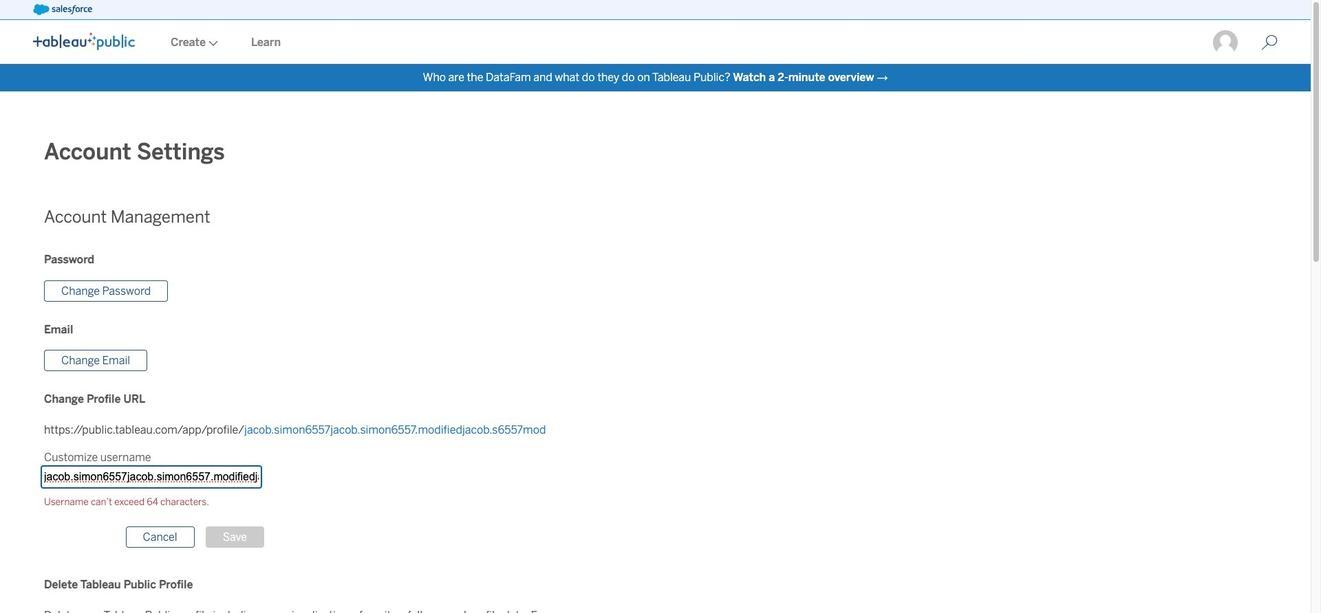 Task type: vqa. For each thing, say whether or not it's contained in the screenshot.
Foundations on the left
no



Task type: describe. For each thing, give the bounding box(es) containing it.
jacob.simon6557 image
[[1212, 29, 1239, 56]]

create image
[[206, 41, 218, 46]]

logo image
[[33, 32, 135, 50]]

salesforce logo image
[[33, 4, 92, 15]]



Task type: locate. For each thing, give the bounding box(es) containing it.
None field
[[41, 467, 261, 489]]

go to search image
[[1245, 34, 1294, 51]]



